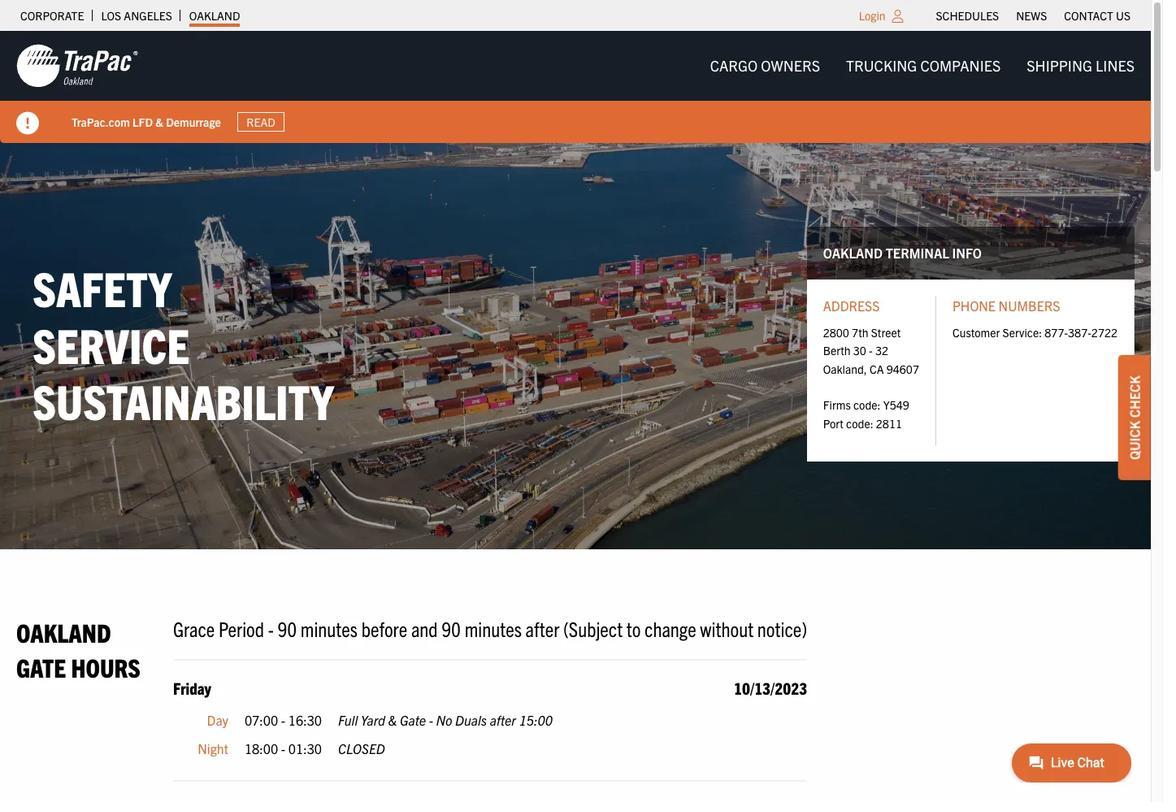 Task type: describe. For each thing, give the bounding box(es) containing it.
grace period - 90 minutes before and 90 minutes after (subject to change without notice)
[[173, 615, 808, 641]]

(subject
[[563, 615, 623, 641]]

2 90 from the left
[[442, 615, 461, 641]]

877-
[[1045, 325, 1069, 340]]

friday
[[173, 678, 211, 698]]

los angeles
[[101, 8, 172, 23]]

- left no
[[429, 712, 433, 728]]

15:00
[[519, 712, 553, 728]]

service
[[33, 314, 190, 374]]

- left 01:30
[[281, 741, 286, 757]]

0 vertical spatial code:
[[854, 398, 881, 413]]

numbers
[[999, 298, 1061, 314]]

cargo owners
[[710, 56, 820, 75]]

safety
[[33, 258, 172, 317]]

companies
[[921, 56, 1001, 75]]

notice)
[[758, 615, 808, 641]]

angeles
[[124, 8, 172, 23]]

trapac.com
[[72, 114, 130, 129]]

read link
[[237, 112, 285, 132]]

ca
[[870, 362, 884, 376]]

cargo
[[710, 56, 758, 75]]

closed
[[338, 741, 385, 757]]

oakland link
[[189, 4, 240, 27]]

oakland for oakland
[[189, 8, 240, 23]]

los
[[101, 8, 121, 23]]

hours
[[71, 652, 141, 683]]

30
[[854, 343, 867, 358]]

duals
[[455, 712, 487, 728]]

2800
[[823, 325, 850, 340]]

1 90 from the left
[[278, 615, 297, 641]]

1 horizontal spatial after
[[526, 615, 560, 641]]

& for demurrage
[[156, 114, 163, 129]]

firms code:  y549 port code:  2811
[[823, 398, 910, 431]]

full
[[338, 712, 358, 728]]

no
[[436, 712, 452, 728]]

y549
[[884, 398, 910, 413]]

customer service: 877-387-2722
[[953, 325, 1118, 340]]

customer
[[953, 325, 1000, 340]]

10/13/2023
[[734, 678, 808, 698]]

login
[[859, 8, 886, 23]]

check
[[1127, 375, 1143, 418]]

7th
[[852, 325, 869, 340]]

quick check
[[1127, 375, 1143, 460]]

and
[[411, 615, 438, 641]]

2811
[[876, 416, 903, 431]]

1 vertical spatial gate
[[400, 712, 426, 728]]

before
[[362, 615, 408, 641]]

lines
[[1096, 56, 1135, 75]]

news
[[1017, 8, 1048, 23]]

los angeles link
[[101, 4, 172, 27]]

corporate
[[20, 8, 84, 23]]

without
[[700, 615, 754, 641]]

period
[[219, 615, 264, 641]]

demurrage
[[166, 114, 221, 129]]

07:00
[[245, 712, 278, 728]]

menu bar containing cargo owners
[[697, 49, 1148, 82]]

lfd
[[133, 114, 153, 129]]

0 horizontal spatial after
[[490, 712, 516, 728]]

07:00 - 16:30
[[245, 712, 322, 728]]

schedules link
[[936, 4, 999, 27]]



Task type: locate. For each thing, give the bounding box(es) containing it.
1 horizontal spatial gate
[[400, 712, 426, 728]]

1 horizontal spatial oakland
[[189, 8, 240, 23]]

banner containing cargo owners
[[0, 31, 1164, 143]]

1 minutes from the left
[[301, 615, 358, 641]]

- inside 2800 7th street berth 30 - 32 oakland, ca 94607
[[869, 343, 873, 358]]

contact us link
[[1065, 4, 1131, 27]]

us
[[1116, 8, 1131, 23]]

phone numbers
[[953, 298, 1061, 314]]

1 vertical spatial menu bar
[[697, 49, 1148, 82]]

18:00
[[245, 741, 278, 757]]

minutes right and
[[465, 615, 522, 641]]

owners
[[761, 56, 820, 75]]

oakland inside oakland gate hours
[[16, 616, 111, 648]]

01:30
[[289, 741, 322, 757]]

1 vertical spatial code:
[[847, 416, 874, 431]]

full yard & gate - no duals after 15:00
[[338, 712, 553, 728]]

firms
[[823, 398, 851, 413]]

90
[[278, 615, 297, 641], [442, 615, 461, 641]]

shipping
[[1027, 56, 1093, 75]]

2800 7th street berth 30 - 32 oakland, ca 94607
[[823, 325, 920, 376]]

0 vertical spatial menu bar
[[928, 4, 1140, 27]]

after
[[526, 615, 560, 641], [490, 712, 516, 728]]

solid image
[[16, 112, 39, 135]]

0 vertical spatial after
[[526, 615, 560, 641]]

contact
[[1065, 8, 1114, 23]]

0 horizontal spatial &
[[156, 114, 163, 129]]

oakland up address
[[823, 244, 883, 261]]

gate left hours
[[16, 652, 66, 683]]

gate inside oakland gate hours
[[16, 652, 66, 683]]

2 horizontal spatial oakland
[[823, 244, 883, 261]]

after left the (subject
[[526, 615, 560, 641]]

gate left no
[[400, 712, 426, 728]]

berth
[[823, 343, 851, 358]]

menu bar containing schedules
[[928, 4, 1140, 27]]

info
[[953, 244, 982, 261]]

light image
[[892, 10, 904, 23]]

phone
[[953, 298, 996, 314]]

service:
[[1003, 325, 1043, 340]]

gate
[[16, 652, 66, 683], [400, 712, 426, 728]]

change
[[645, 615, 697, 641]]

shipping lines link
[[1014, 49, 1148, 82]]

contact us
[[1065, 8, 1131, 23]]

news link
[[1017, 4, 1048, 27]]

& right yard in the bottom of the page
[[388, 712, 397, 728]]

90 right period
[[278, 615, 297, 641]]

banner
[[0, 31, 1164, 143]]

16:30
[[289, 712, 322, 728]]

shipping lines
[[1027, 56, 1135, 75]]

oakland for oakland gate hours
[[16, 616, 111, 648]]

menu bar up shipping
[[928, 4, 1140, 27]]

day
[[207, 712, 228, 728]]

90 right and
[[442, 615, 461, 641]]

read
[[247, 115, 275, 129]]

32
[[876, 343, 889, 358]]

minutes
[[301, 615, 358, 641], [465, 615, 522, 641]]

cargo owners link
[[697, 49, 833, 82]]

oakland terminal info
[[823, 244, 982, 261]]

minutes left before
[[301, 615, 358, 641]]

street
[[871, 325, 901, 340]]

1 horizontal spatial &
[[388, 712, 397, 728]]

1 vertical spatial &
[[388, 712, 397, 728]]

yard
[[361, 712, 385, 728]]

trucking
[[847, 56, 917, 75]]

oakland gate hours
[[16, 616, 141, 683]]

menu bar down light 'image'
[[697, 49, 1148, 82]]

2 vertical spatial oakland
[[16, 616, 111, 648]]

trapac.com lfd & demurrage
[[72, 114, 221, 129]]

0 vertical spatial gate
[[16, 652, 66, 683]]

address
[[823, 298, 880, 314]]

grace
[[173, 615, 215, 641]]

387-
[[1069, 325, 1092, 340]]

quick check link
[[1119, 355, 1151, 480]]

2 minutes from the left
[[465, 615, 522, 641]]

login link
[[859, 8, 886, 23]]

oakland,
[[823, 362, 867, 376]]

1 horizontal spatial 90
[[442, 615, 461, 641]]

1 vertical spatial after
[[490, 712, 516, 728]]

night
[[198, 741, 228, 757]]

-
[[869, 343, 873, 358], [268, 615, 274, 641], [281, 712, 286, 728], [429, 712, 433, 728], [281, 741, 286, 757]]

1 vertical spatial oakland
[[823, 244, 883, 261]]

safety service sustainability
[[33, 258, 334, 430]]

18:00 - 01:30
[[245, 741, 322, 757]]

code:
[[854, 398, 881, 413], [847, 416, 874, 431]]

code: up 2811
[[854, 398, 881, 413]]

&
[[156, 114, 163, 129], [388, 712, 397, 728]]

terminal
[[886, 244, 950, 261]]

0 vertical spatial &
[[156, 114, 163, 129]]

after right duals
[[490, 712, 516, 728]]

0 horizontal spatial gate
[[16, 652, 66, 683]]

menu bar
[[928, 4, 1140, 27], [697, 49, 1148, 82]]

corporate link
[[20, 4, 84, 27]]

2722
[[1092, 325, 1118, 340]]

oakland
[[189, 8, 240, 23], [823, 244, 883, 261], [16, 616, 111, 648]]

oakland right angeles
[[189, 8, 240, 23]]

0 horizontal spatial 90
[[278, 615, 297, 641]]

- right period
[[268, 615, 274, 641]]

1 horizontal spatial minutes
[[465, 615, 522, 641]]

schedules
[[936, 8, 999, 23]]

0 horizontal spatial oakland
[[16, 616, 111, 648]]

oakland for oakland terminal info
[[823, 244, 883, 261]]

trucking companies link
[[833, 49, 1014, 82]]

oakland up hours
[[16, 616, 111, 648]]

port
[[823, 416, 844, 431]]

& right lfd at top left
[[156, 114, 163, 129]]

code: right "port"
[[847, 416, 874, 431]]

& for gate
[[388, 712, 397, 728]]

oakland image
[[16, 43, 138, 89]]

sustainability
[[33, 371, 334, 430]]

to
[[627, 615, 641, 641]]

- right 30
[[869, 343, 873, 358]]

trucking companies
[[847, 56, 1001, 75]]

quick
[[1127, 421, 1143, 460]]

94607
[[887, 362, 920, 376]]

0 horizontal spatial minutes
[[301, 615, 358, 641]]

- left 16:30
[[281, 712, 286, 728]]

0 vertical spatial oakland
[[189, 8, 240, 23]]



Task type: vqa. For each thing, say whether or not it's contained in the screenshot.
FULL GATE & YARD related to Tuesday
no



